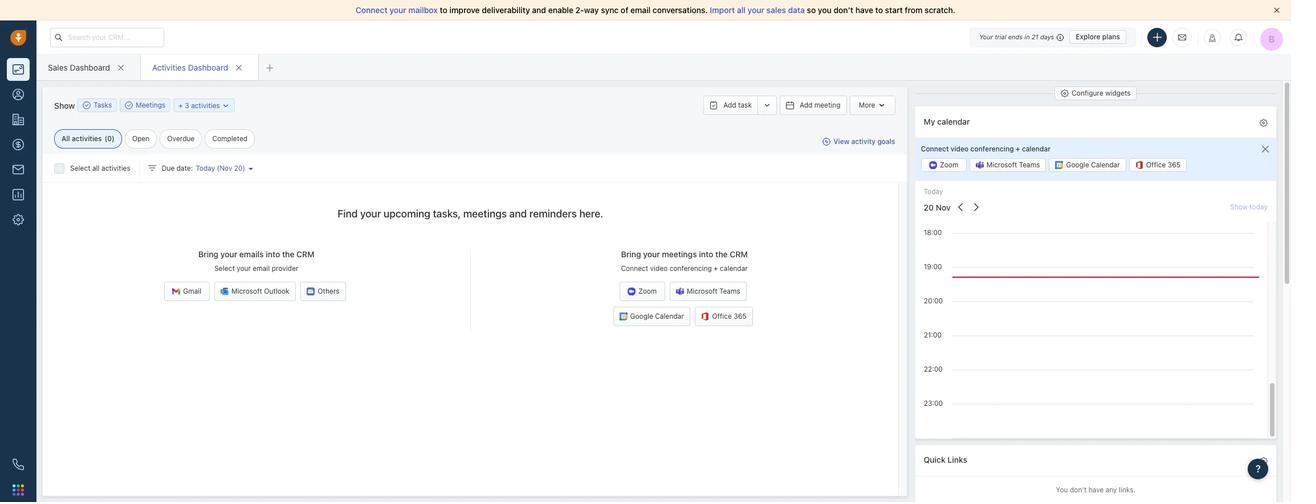 Task type: describe. For each thing, give the bounding box(es) containing it.
google for google calendar button corresponding to the bottom microsoft teams button
[[630, 313, 653, 321]]

1 horizontal spatial video
[[951, 145, 969, 153]]

view
[[834, 138, 849, 146]]

activities for 3
[[191, 101, 220, 110]]

+ inside bring your meetings into the crm connect video conferencing + calendar
[[714, 265, 718, 273]]

widgets
[[1105, 89, 1131, 97]]

sales
[[766, 5, 786, 15]]

import all your sales data link
[[710, 5, 807, 15]]

phone element
[[7, 454, 30, 477]]

office 365 button for google calendar button corresponding to topmost microsoft teams button
[[1129, 159, 1187, 172]]

bring for bring your emails into the crm
[[198, 250, 218, 260]]

explore plans link
[[1069, 30, 1126, 44]]

sales dashboard
[[48, 62, 110, 72]]

improve
[[449, 5, 480, 15]]

so
[[807, 5, 816, 15]]

phone image
[[13, 459, 24, 471]]

365 for topmost microsoft teams button
[[1168, 161, 1181, 170]]

2 horizontal spatial +
[[1016, 145, 1020, 153]]

show
[[54, 101, 75, 110]]

0 vertical spatial 20
[[234, 164, 243, 173]]

2-
[[576, 5, 584, 15]]

conversations.
[[653, 5, 708, 15]]

deliverability
[[482, 5, 530, 15]]

my
[[924, 117, 935, 126]]

1 vertical spatial calendar
[[1022, 145, 1051, 153]]

1 horizontal spatial (
[[217, 164, 220, 173]]

overdue
[[167, 135, 195, 143]]

upcoming
[[384, 208, 430, 220]]

your
[[979, 33, 993, 40]]

google calendar for google calendar button corresponding to topmost microsoft teams button
[[1066, 161, 1120, 170]]

office for the bottom microsoft teams button
[[712, 313, 732, 321]]

calendar for google calendar button corresponding to the bottom microsoft teams button
[[655, 313, 684, 321]]

my calendar
[[924, 117, 970, 126]]

into for emails
[[266, 250, 280, 260]]

meeting
[[814, 101, 841, 109]]

task
[[738, 101, 752, 109]]

add meeting
[[800, 101, 841, 109]]

video inside bring your meetings into the crm connect video conferencing + calendar
[[650, 265, 668, 273]]

days
[[1040, 33, 1054, 40]]

open
[[132, 135, 150, 143]]

explore
[[1076, 32, 1100, 41]]

sales
[[48, 62, 68, 72]]

activities
[[152, 62, 186, 72]]

data
[[788, 5, 805, 15]]

crm for bring your meetings into the crm
[[730, 250, 748, 260]]

teams for the bottom microsoft teams button
[[719, 287, 740, 296]]

microsoft outlook button
[[214, 282, 296, 302]]

+ 3 activities button
[[173, 99, 235, 112]]

0 vertical spatial all
[[737, 5, 746, 15]]

21:00
[[924, 331, 942, 340]]

start
[[885, 5, 903, 15]]

) for today ( nov 20 )
[[243, 164, 245, 173]]

365 for the bottom microsoft teams button
[[734, 313, 747, 321]]

select inside bring your emails into the crm select your email provider
[[214, 265, 235, 273]]

from
[[905, 5, 923, 15]]

calendar inside bring your meetings into the crm connect video conferencing + calendar
[[720, 265, 748, 273]]

all
[[62, 135, 70, 143]]

1 vertical spatial nov
[[936, 203, 951, 212]]

teams for topmost microsoft teams button
[[1019, 161, 1040, 170]]

1 horizontal spatial calendar
[[937, 117, 970, 126]]

others
[[318, 287, 340, 296]]

enable
[[548, 5, 573, 15]]

all activities ( 0 )
[[62, 135, 115, 143]]

1 vertical spatial 20
[[924, 203, 934, 212]]

meetings inside bring your meetings into the crm connect video conferencing + calendar
[[662, 250, 697, 260]]

due date:
[[162, 164, 193, 173]]

0
[[107, 135, 112, 143]]

quick
[[924, 456, 946, 465]]

close image
[[1274, 7, 1280, 13]]

your trial ends in 21 days
[[979, 33, 1054, 40]]

19:00
[[924, 263, 942, 271]]

0 vertical spatial meetings
[[463, 208, 507, 220]]

microsoft teams for google calendar button corresponding to the bottom microsoft teams button
[[687, 287, 740, 296]]

microsoft outlook
[[232, 287, 289, 296]]

23:00
[[924, 399, 943, 408]]

you
[[818, 5, 832, 15]]

connect for connect your mailbox to improve deliverability and enable 2-way sync of email conversations. import all your sales data so you don't have to start from scratch.
[[356, 5, 387, 15]]

configure widgets button
[[1055, 87, 1137, 100]]

date:
[[177, 164, 193, 173]]

1 vertical spatial activities
[[72, 135, 102, 143]]

tasks
[[94, 101, 112, 110]]

0 vertical spatial select
[[70, 164, 90, 173]]

+ inside button
[[179, 101, 183, 110]]

outlook
[[264, 287, 289, 296]]

your for find your upcoming tasks, meetings and reminders here.
[[360, 208, 381, 220]]

microsoft for bring your emails into the crm
[[232, 287, 262, 296]]

bring your meetings into the crm connect video conferencing + calendar
[[621, 250, 748, 273]]

activities dashboard
[[152, 62, 228, 72]]

here.
[[579, 208, 603, 220]]

google calendar for google calendar button corresponding to the bottom microsoft teams button
[[630, 313, 684, 321]]

add for add task
[[723, 101, 736, 109]]

tasks,
[[433, 208, 461, 220]]

your for connect your mailbox to improve deliverability and enable 2-way sync of email conversations. import all your sales data so you don't have to start from scratch.
[[390, 5, 406, 15]]

find
[[338, 208, 358, 220]]

others button
[[300, 282, 346, 302]]

plans
[[1102, 32, 1120, 41]]

import
[[710, 5, 735, 15]]

ends
[[1008, 33, 1023, 40]]

view activity goals
[[834, 138, 895, 146]]

connect video conferencing + calendar
[[921, 145, 1051, 153]]

configure widgets
[[1072, 89, 1131, 97]]

1 vertical spatial all
[[92, 164, 100, 173]]

find your upcoming tasks, meetings and reminders here.
[[338, 208, 603, 220]]

today for today ( nov 20 )
[[196, 164, 215, 173]]

connect for connect video conferencing + calendar
[[921, 145, 949, 153]]

you
[[1056, 486, 1068, 495]]

+ 3 activities
[[179, 101, 220, 110]]

activity
[[851, 138, 876, 146]]

send email image
[[1178, 32, 1186, 42]]

mailbox
[[408, 5, 438, 15]]

dashboard for activities dashboard
[[188, 62, 228, 72]]

quick links
[[924, 456, 967, 465]]

links.
[[1119, 486, 1135, 495]]

goals
[[877, 138, 895, 146]]

zoom button for the bottom microsoft teams button
[[619, 282, 665, 302]]

configure
[[1072, 89, 1103, 97]]

today for today
[[924, 188, 943, 196]]

21
[[1032, 33, 1038, 40]]

Search your CRM... text field
[[50, 28, 164, 47]]

add meeting button
[[780, 96, 847, 115]]

completed
[[212, 135, 248, 143]]

trial
[[995, 33, 1006, 40]]

1 vertical spatial don't
[[1070, 486, 1087, 495]]

18:00
[[924, 228, 942, 237]]

reminders
[[529, 208, 577, 220]]

20:00
[[924, 297, 943, 305]]

google calendar button for topmost microsoft teams button
[[1049, 159, 1126, 172]]

connect your mailbox to improve deliverability and enable 2-way sync of email conversations. import all your sales data so you don't have to start from scratch.
[[356, 5, 955, 15]]



Task type: locate. For each thing, give the bounding box(es) containing it.
add task button
[[704, 96, 757, 115]]

connect
[[356, 5, 387, 15], [921, 145, 949, 153], [621, 265, 648, 273]]

crm inside bring your meetings into the crm connect video conferencing + calendar
[[730, 250, 748, 260]]

0 vertical spatial zoom button
[[921, 159, 967, 172]]

1 horizontal spatial )
[[243, 164, 245, 173]]

1 horizontal spatial into
[[699, 250, 713, 260]]

0 vertical spatial calendar
[[1091, 161, 1120, 170]]

0 horizontal spatial and
[[509, 208, 527, 220]]

1 vertical spatial office 365 button
[[695, 307, 753, 327]]

+ 3 activities link
[[179, 100, 230, 111]]

1 the from the left
[[282, 250, 294, 260]]

1 crm from the left
[[297, 250, 314, 260]]

) down the completed
[[243, 164, 245, 173]]

select down all activities ( 0 )
[[70, 164, 90, 173]]

2 bring from the left
[[621, 250, 641, 260]]

1 dashboard from the left
[[70, 62, 110, 72]]

0 vertical spatial video
[[951, 145, 969, 153]]

1 vertical spatial today
[[924, 188, 943, 196]]

2 vertical spatial calendar
[[720, 265, 748, 273]]

zoom button up 20 nov
[[921, 159, 967, 172]]

1 vertical spatial office 365
[[712, 313, 747, 321]]

zoom down bring your meetings into the crm connect video conferencing + calendar
[[638, 287, 657, 296]]

20
[[234, 164, 243, 173], [924, 203, 934, 212]]

0 vertical spatial microsoft teams button
[[969, 159, 1046, 172]]

(
[[105, 135, 107, 143], [217, 164, 220, 173]]

0 vertical spatial zoom
[[940, 161, 958, 170]]

select all activities
[[70, 164, 130, 173]]

0 vertical spatial conferencing
[[970, 145, 1014, 153]]

1 vertical spatial teams
[[719, 287, 740, 296]]

google for google calendar button corresponding to topmost microsoft teams button
[[1066, 161, 1089, 170]]

video
[[951, 145, 969, 153], [650, 265, 668, 273]]

0 vertical spatial don't
[[834, 5, 853, 15]]

1 horizontal spatial google
[[1066, 161, 1089, 170]]

teams down bring your meetings into the crm connect video conferencing + calendar
[[719, 287, 740, 296]]

0 horizontal spatial all
[[92, 164, 100, 173]]

microsoft teams down bring your meetings into the crm connect video conferencing + calendar
[[687, 287, 740, 296]]

zoom
[[940, 161, 958, 170], [638, 287, 657, 296]]

email right of
[[630, 5, 651, 15]]

1 horizontal spatial have
[[1089, 486, 1104, 495]]

down image
[[222, 102, 230, 110]]

0 vertical spatial calendar
[[937, 117, 970, 126]]

0 horizontal spatial select
[[70, 164, 90, 173]]

nov up '18:00'
[[936, 203, 951, 212]]

activities for all
[[101, 164, 130, 173]]

0 vertical spatial nov
[[220, 164, 232, 173]]

1 vertical spatial microsoft teams
[[687, 287, 740, 296]]

add left task
[[723, 101, 736, 109]]

0 horizontal spatial connect
[[356, 5, 387, 15]]

( down the completed
[[217, 164, 220, 173]]

bring inside bring your meetings into the crm connect video conferencing + calendar
[[621, 250, 641, 260]]

email inside bring your emails into the crm select your email provider
[[253, 265, 270, 273]]

1 to from the left
[[440, 5, 447, 15]]

0 horizontal spatial microsoft teams
[[687, 287, 740, 296]]

1 add from the left
[[723, 101, 736, 109]]

add left meeting
[[800, 101, 812, 109]]

1 vertical spatial have
[[1089, 486, 1104, 495]]

nov
[[220, 164, 232, 173], [936, 203, 951, 212]]

0 vertical spatial activities
[[191, 101, 220, 110]]

crm
[[297, 250, 314, 260], [730, 250, 748, 260]]

1 horizontal spatial today
[[924, 188, 943, 196]]

1 horizontal spatial all
[[737, 5, 746, 15]]

20 up '18:00'
[[924, 203, 934, 212]]

have left start
[[855, 5, 873, 15]]

email
[[630, 5, 651, 15], [253, 265, 270, 273]]

gmail
[[183, 287, 201, 296]]

don't
[[834, 5, 853, 15], [1070, 486, 1087, 495]]

in
[[1024, 33, 1030, 40]]

activities
[[191, 101, 220, 110], [72, 135, 102, 143], [101, 164, 130, 173]]

into
[[266, 250, 280, 260], [699, 250, 713, 260]]

1 vertical spatial +
[[1016, 145, 1020, 153]]

sync
[[601, 5, 619, 15]]

have left any
[[1089, 486, 1104, 495]]

1 horizontal spatial meetings
[[662, 250, 697, 260]]

) for all activities ( 0 )
[[112, 135, 115, 143]]

2 add from the left
[[800, 101, 812, 109]]

+
[[179, 101, 183, 110], [1016, 145, 1020, 153], [714, 265, 718, 273]]

0 vertical spatial 365
[[1168, 161, 1181, 170]]

dashboard up + 3 activities button
[[188, 62, 228, 72]]

microsoft left outlook
[[232, 287, 262, 296]]

activities right all
[[72, 135, 102, 143]]

activities down the 0 on the left
[[101, 164, 130, 173]]

dashboard
[[70, 62, 110, 72], [188, 62, 228, 72]]

20 down the completed
[[234, 164, 243, 173]]

dashboard right sales
[[70, 62, 110, 72]]

zoom down connect video conferencing + calendar
[[940, 161, 958, 170]]

scratch.
[[925, 5, 955, 15]]

zoom for zoom button related to the bottom microsoft teams button
[[638, 287, 657, 296]]

1 horizontal spatial nov
[[936, 203, 951, 212]]

bring your emails into the crm select your email provider
[[198, 250, 314, 273]]

1 horizontal spatial zoom button
[[921, 159, 967, 172]]

emails
[[239, 250, 264, 260]]

0 horizontal spatial office 365
[[712, 313, 747, 321]]

0 horizontal spatial meetings
[[463, 208, 507, 220]]

2 crm from the left
[[730, 250, 748, 260]]

calendar for google calendar button corresponding to topmost microsoft teams button
[[1091, 161, 1120, 170]]

what's new image
[[1208, 34, 1216, 42]]

1 horizontal spatial dashboard
[[188, 62, 228, 72]]

of
[[621, 5, 628, 15]]

1 horizontal spatial and
[[532, 5, 546, 15]]

1 into from the left
[[266, 250, 280, 260]]

the for emails
[[282, 250, 294, 260]]

0 vertical spatial teams
[[1019, 161, 1040, 170]]

1 vertical spatial microsoft teams button
[[670, 282, 747, 302]]

( up the select all activities
[[105, 135, 107, 143]]

to right mailbox
[[440, 5, 447, 15]]

you don't have any links.
[[1056, 486, 1135, 495]]

0 horizontal spatial add
[[723, 101, 736, 109]]

1 horizontal spatial office 365 button
[[1129, 159, 1187, 172]]

microsoft for bring your meetings into the crm
[[687, 287, 717, 296]]

microsoft teams button
[[969, 159, 1046, 172], [670, 282, 747, 302]]

more
[[859, 101, 875, 109]]

zoom button
[[921, 159, 967, 172], [619, 282, 665, 302]]

the
[[282, 250, 294, 260], [715, 250, 728, 260]]

1 vertical spatial )
[[243, 164, 245, 173]]

1 vertical spatial office
[[712, 313, 732, 321]]

0 vertical spatial email
[[630, 5, 651, 15]]

google calendar
[[1066, 161, 1120, 170], [630, 313, 684, 321]]

365
[[1168, 161, 1181, 170], [734, 313, 747, 321]]

0 horizontal spatial 20
[[234, 164, 243, 173]]

zoom button for topmost microsoft teams button
[[921, 159, 967, 172]]

to left start
[[875, 5, 883, 15]]

and left "enable" at the left of the page
[[532, 5, 546, 15]]

microsoft down bring your meetings into the crm connect video conferencing + calendar
[[687, 287, 717, 296]]

add for add meeting
[[800, 101, 812, 109]]

3
[[185, 101, 189, 110]]

activities right 3 at the top left
[[191, 101, 220, 110]]

way
[[584, 5, 599, 15]]

0 vertical spatial google
[[1066, 161, 1089, 170]]

to
[[440, 5, 447, 15], [875, 5, 883, 15]]

have
[[855, 5, 873, 15], [1089, 486, 1104, 495]]

your for bring your emails into the crm select your email provider
[[220, 250, 237, 260]]

provider
[[272, 265, 298, 273]]

crm for bring your emails into the crm
[[297, 250, 314, 260]]

microsoft down connect video conferencing + calendar
[[987, 161, 1017, 170]]

0 vertical spatial google calendar button
[[1049, 159, 1126, 172]]

the inside bring your emails into the crm select your email provider
[[282, 250, 294, 260]]

add task
[[723, 101, 752, 109]]

1 vertical spatial and
[[509, 208, 527, 220]]

the inside bring your meetings into the crm connect video conferencing + calendar
[[715, 250, 728, 260]]

today
[[196, 164, 215, 173], [924, 188, 943, 196]]

and
[[532, 5, 546, 15], [509, 208, 527, 220]]

1 vertical spatial 365
[[734, 313, 747, 321]]

freshworks switcher image
[[13, 485, 24, 496]]

email down emails
[[253, 265, 270, 273]]

into inside bring your emails into the crm select your email provider
[[266, 250, 280, 260]]

into for meetings
[[699, 250, 713, 260]]

2 horizontal spatial calendar
[[1022, 145, 1051, 153]]

1 horizontal spatial add
[[800, 101, 812, 109]]

microsoft teams button down bring your meetings into the crm connect video conferencing + calendar
[[670, 282, 747, 302]]

2 into from the left
[[699, 250, 713, 260]]

0 horizontal spatial zoom button
[[619, 282, 665, 302]]

google calendar button for the bottom microsoft teams button
[[613, 307, 690, 327]]

gmail button
[[164, 282, 210, 302]]

0 vertical spatial (
[[105, 135, 107, 143]]

2 the from the left
[[715, 250, 728, 260]]

) left open
[[112, 135, 115, 143]]

the for meetings
[[715, 250, 728, 260]]

dashboard for sales dashboard
[[70, 62, 110, 72]]

nov down the completed
[[220, 164, 232, 173]]

any
[[1106, 486, 1117, 495]]

1 horizontal spatial bring
[[621, 250, 641, 260]]

0 horizontal spatial (
[[105, 135, 107, 143]]

microsoft teams
[[987, 161, 1040, 170], [687, 287, 740, 296]]

teams
[[1019, 161, 1040, 170], [719, 287, 740, 296]]

your inside bring your meetings into the crm connect video conferencing + calendar
[[643, 250, 660, 260]]

1 vertical spatial zoom
[[638, 287, 657, 296]]

all
[[737, 5, 746, 15], [92, 164, 100, 173]]

1 horizontal spatial zoom
[[940, 161, 958, 170]]

1 horizontal spatial microsoft teams button
[[969, 159, 1046, 172]]

add
[[723, 101, 736, 109], [800, 101, 812, 109]]

1 vertical spatial calendar
[[655, 313, 684, 321]]

and left reminders at the top
[[509, 208, 527, 220]]

meetings
[[463, 208, 507, 220], [662, 250, 697, 260]]

0 vertical spatial and
[[532, 5, 546, 15]]

crm inside bring your emails into the crm select your email provider
[[297, 250, 314, 260]]

0 horizontal spatial video
[[650, 265, 668, 273]]

2 horizontal spatial microsoft
[[987, 161, 1017, 170]]

1 horizontal spatial microsoft
[[687, 287, 717, 296]]

1 horizontal spatial crm
[[730, 250, 748, 260]]

select up microsoft outlook button
[[214, 265, 235, 273]]

all down all activities ( 0 )
[[92, 164, 100, 173]]

0 horizontal spatial bring
[[198, 250, 218, 260]]

explore plans
[[1076, 32, 1120, 41]]

office for topmost microsoft teams button
[[1146, 161, 1166, 170]]

conferencing inside bring your meetings into the crm connect video conferencing + calendar
[[670, 265, 712, 273]]

office
[[1146, 161, 1166, 170], [712, 313, 732, 321]]

1 horizontal spatial office
[[1146, 161, 1166, 170]]

office 365 for office 365 button for google calendar button corresponding to topmost microsoft teams button
[[1146, 161, 1181, 170]]

1 horizontal spatial 20
[[924, 203, 934, 212]]

today up 20 nov
[[924, 188, 943, 196]]

bring inside bring your emails into the crm select your email provider
[[198, 250, 218, 260]]

20 nov
[[924, 203, 951, 212]]

bring for bring your meetings into the crm
[[621, 250, 641, 260]]

0 vertical spatial )
[[112, 135, 115, 143]]

22:00
[[924, 365, 943, 374]]

meetings
[[136, 101, 165, 110]]

0 horizontal spatial google calendar
[[630, 313, 684, 321]]

office 365 for office 365 button corresponding to google calendar button corresponding to the bottom microsoft teams button
[[712, 313, 747, 321]]

1 horizontal spatial calendar
[[1091, 161, 1120, 170]]

0 horizontal spatial email
[[253, 265, 270, 273]]

office 365 button for google calendar button corresponding to the bottom microsoft teams button
[[695, 307, 753, 327]]

0 horizontal spatial today
[[196, 164, 215, 173]]

0 vertical spatial have
[[855, 5, 873, 15]]

2 to from the left
[[875, 5, 883, 15]]

0 vertical spatial microsoft teams
[[987, 161, 1040, 170]]

0 horizontal spatial don't
[[834, 5, 853, 15]]

)
[[112, 135, 115, 143], [243, 164, 245, 173]]

activities inside button
[[191, 101, 220, 110]]

zoom for zoom button corresponding to topmost microsoft teams button
[[940, 161, 958, 170]]

microsoft teams down connect video conferencing + calendar
[[987, 161, 1040, 170]]

teams down connect video conferencing + calendar
[[1019, 161, 1040, 170]]

0 horizontal spatial calendar
[[655, 313, 684, 321]]

connect your mailbox link
[[356, 5, 440, 15]]

all right import
[[737, 5, 746, 15]]

1 horizontal spatial +
[[714, 265, 718, 273]]

connect inside bring your meetings into the crm connect video conferencing + calendar
[[621, 265, 648, 273]]

into inside bring your meetings into the crm connect video conferencing + calendar
[[699, 250, 713, 260]]

1 horizontal spatial email
[[630, 5, 651, 15]]

microsoft teams for google calendar button corresponding to topmost microsoft teams button
[[987, 161, 1040, 170]]

0 horizontal spatial into
[[266, 250, 280, 260]]

microsoft teams button down connect video conferencing + calendar
[[969, 159, 1046, 172]]

your for bring your meetings into the crm connect video conferencing + calendar
[[643, 250, 660, 260]]

0 vertical spatial connect
[[356, 5, 387, 15]]

conferencing
[[970, 145, 1014, 153], [670, 265, 712, 273]]

today right the 'date:'
[[196, 164, 215, 173]]

2 vertical spatial activities
[[101, 164, 130, 173]]

1 vertical spatial zoom button
[[619, 282, 665, 302]]

zoom button down bring your meetings into the crm connect video conferencing + calendar
[[619, 282, 665, 302]]

0 horizontal spatial calendar
[[720, 265, 748, 273]]

links
[[948, 456, 967, 465]]

0 horizontal spatial 365
[[734, 313, 747, 321]]

due
[[162, 164, 175, 173]]

0 horizontal spatial microsoft teams button
[[670, 282, 747, 302]]

1 vertical spatial connect
[[921, 145, 949, 153]]

1 bring from the left
[[198, 250, 218, 260]]

1 vertical spatial video
[[650, 265, 668, 273]]

2 dashboard from the left
[[188, 62, 228, 72]]

0 horizontal spatial teams
[[719, 287, 740, 296]]

2 vertical spatial connect
[[621, 265, 648, 273]]



Task type: vqa. For each thing, say whether or not it's contained in the screenshot.
links
yes



